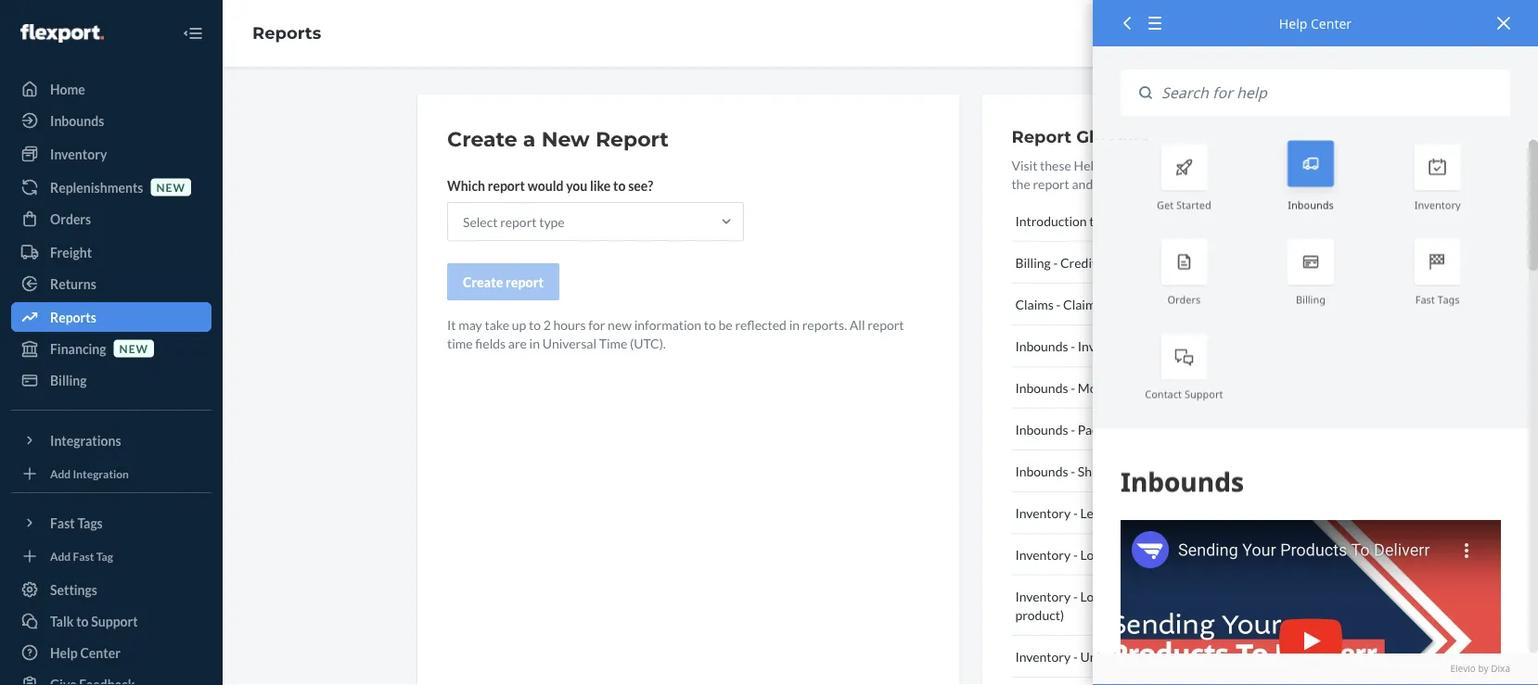 Task type: locate. For each thing, give the bounding box(es) containing it.
- left shipping
[[1071, 464, 1076, 479]]

(utc).
[[630, 335, 666, 351]]

0 vertical spatial and
[[1072, 176, 1093, 192]]

claims
[[1016, 297, 1054, 312], [1064, 297, 1102, 312]]

report
[[1033, 176, 1070, 192], [488, 178, 525, 193], [500, 214, 537, 230], [506, 274, 544, 290], [868, 317, 904, 333]]

2 fefo from the top
[[1174, 589, 1207, 605]]

- for claims - claims submitted
[[1057, 297, 1061, 312]]

0 horizontal spatial orders
[[50, 211, 91, 227]]

introduction
[[1016, 213, 1087, 229]]

and left column
[[1072, 176, 1093, 192]]

- left credits
[[1054, 255, 1058, 271]]

fast inside 'dropdown button'
[[50, 516, 75, 531]]

new up orders link
[[156, 180, 186, 194]]

1 vertical spatial tags
[[77, 516, 103, 531]]

inbounds down inbounds - packages
[[1016, 464, 1069, 479]]

2 vertical spatial and
[[1151, 589, 1172, 605]]

0 horizontal spatial center
[[80, 645, 121, 661]]

close navigation image
[[182, 22, 204, 45]]

2 horizontal spatial report
[[1105, 255, 1145, 271]]

0 vertical spatial tracking
[[1102, 547, 1148, 563]]

report inside it may take up to 2 hours for new information to be reflected in reports. all report time fields are in universal time (utc).
[[868, 317, 904, 333]]

report up up
[[506, 274, 544, 290]]

1 horizontal spatial billing
[[1016, 255, 1051, 271]]

2 horizontal spatial center
[[1311, 14, 1352, 32]]

reports
[[252, 23, 321, 43], [50, 309, 96, 325]]

and inside visit these help center articles to get a description of the report and column details.
[[1072, 176, 1093, 192]]

1 horizontal spatial fast tags
[[1416, 293, 1460, 306]]

new inside it may take up to 2 hours for new information to be reflected in reports. all report time fields are in universal time (utc).
[[608, 317, 632, 333]]

- inside the inventory - lot tracking and fefo (single product)
[[1074, 589, 1078, 605]]

new up time
[[608, 317, 632, 333]]

center up search search field
[[1311, 14, 1352, 32]]

information
[[634, 317, 702, 333]]

1 horizontal spatial reports
[[252, 23, 321, 43]]

0 vertical spatial lot
[[1081, 547, 1099, 563]]

1 horizontal spatial support
[[1185, 387, 1224, 401]]

report for create a new report
[[596, 127, 669, 152]]

fast
[[1416, 293, 1436, 306], [50, 516, 75, 531], [73, 550, 94, 563]]

1 vertical spatial and
[[1151, 547, 1172, 563]]

add up settings at the left of the page
[[50, 550, 71, 563]]

submitted
[[1105, 297, 1164, 312]]

0 vertical spatial in
[[789, 317, 800, 333]]

billing
[[1016, 255, 1051, 271], [1296, 293, 1326, 306], [50, 373, 87, 388]]

2 vertical spatial fast
[[73, 550, 94, 563]]

create inside create report "button"
[[463, 274, 503, 290]]

reconciliation down claims - claims submitted button
[[1136, 338, 1217, 354]]

home link
[[11, 74, 212, 104]]

0 vertical spatial fefo
[[1174, 547, 1207, 563]]

tracking inside the inventory - lot tracking and fefo (single product)
[[1102, 589, 1148, 605]]

0 horizontal spatial report
[[596, 127, 669, 152]]

1 horizontal spatial new
[[156, 180, 186, 194]]

1 vertical spatial a
[[1226, 157, 1232, 173]]

0 vertical spatial reports
[[252, 23, 321, 43]]

2 vertical spatial in
[[1114, 649, 1124, 665]]

- for billing - credits report
[[1054, 255, 1058, 271]]

tracking down today
[[1102, 547, 1148, 563]]

tags inside 'dropdown button'
[[77, 516, 103, 531]]

1 add from the top
[[50, 467, 71, 481]]

0 horizontal spatial support
[[91, 614, 138, 630]]

inbounds for inbounds - packages
[[1016, 422, 1069, 438]]

report up these
[[1012, 126, 1072, 147]]

new
[[542, 127, 590, 152]]

2 horizontal spatial in
[[1114, 649, 1124, 665]]

-
[[1054, 255, 1058, 271], [1057, 297, 1061, 312], [1071, 338, 1076, 354], [1071, 380, 1076, 396], [1071, 422, 1076, 438], [1071, 464, 1076, 479], [1074, 505, 1078, 521], [1074, 547, 1078, 563], [1074, 589, 1078, 605], [1074, 649, 1078, 665]]

report down these
[[1033, 176, 1070, 192]]

support down settings link
[[91, 614, 138, 630]]

monthly
[[1078, 380, 1127, 396]]

help center up search search field
[[1280, 14, 1352, 32]]

1 vertical spatial create
[[463, 274, 503, 290]]

orders up freight
[[50, 211, 91, 227]]

orders down billing - credits report button
[[1168, 293, 1201, 306]]

and inside inventory - lot tracking and fefo (all products) button
[[1151, 547, 1172, 563]]

2 lot from the top
[[1081, 589, 1099, 605]]

report up the select report type
[[488, 178, 525, 193]]

2 horizontal spatial help
[[1280, 14, 1308, 32]]

- for inventory - units in long term storage
[[1074, 649, 1078, 665]]

inbounds for inbounds - inventory reconciliation
[[1016, 338, 1069, 354]]

2 add from the top
[[50, 550, 71, 563]]

2 vertical spatial center
[[80, 645, 121, 661]]

reconciliation for inbounds - inventory reconciliation
[[1136, 338, 1217, 354]]

1 horizontal spatial center
[[1104, 157, 1144, 173]]

integration
[[73, 467, 129, 481]]

1 vertical spatial support
[[91, 614, 138, 630]]

0 vertical spatial help
[[1280, 14, 1308, 32]]

1 vertical spatial add
[[50, 550, 71, 563]]

0 vertical spatial create
[[447, 127, 517, 152]]

create for create report
[[463, 274, 503, 290]]

support right contact
[[1185, 387, 1224, 401]]

lot inside the inventory - lot tracking and fefo (single product)
[[1081, 589, 1099, 605]]

1 vertical spatial fefo
[[1174, 589, 1207, 605]]

in left the reports.
[[789, 317, 800, 333]]

billing - credits report
[[1016, 255, 1145, 271]]

tracking down inventory - lot tracking and fefo (all products)
[[1102, 589, 1148, 605]]

inventory inside the inventory - lot tracking and fefo (single product)
[[1016, 589, 1071, 605]]

a
[[523, 127, 536, 152], [1226, 157, 1232, 173]]

- left monthly
[[1071, 380, 1076, 396]]

1 horizontal spatial help
[[1074, 157, 1101, 173]]

help center link
[[11, 638, 212, 668]]

1 vertical spatial lot
[[1081, 589, 1099, 605]]

fefo inside inventory - lot tracking and fefo (all products) button
[[1174, 547, 1207, 563]]

0 vertical spatial billing
[[1016, 255, 1051, 271]]

0 horizontal spatial new
[[119, 342, 149, 355]]

elevio by dixa
[[1451, 663, 1511, 676]]

time
[[599, 335, 628, 351]]

0 horizontal spatial reports link
[[11, 303, 212, 332]]

0 horizontal spatial help
[[50, 645, 78, 661]]

fast tags inside 'dropdown button'
[[50, 516, 103, 531]]

0 horizontal spatial claims
[[1016, 297, 1054, 312]]

new
[[156, 180, 186, 194], [608, 317, 632, 333], [119, 342, 149, 355]]

a left new
[[523, 127, 536, 152]]

inbounds - monthly reconciliation button
[[1012, 367, 1314, 409]]

help down talk
[[50, 645, 78, 661]]

report inside visit these help center articles to get a description of the report and column details.
[[1033, 176, 1070, 192]]

create up which
[[447, 127, 517, 152]]

0 horizontal spatial fast tags
[[50, 516, 103, 531]]

inbounds - shipping plan reconciliation
[[1016, 464, 1238, 479]]

returns
[[50, 276, 96, 292]]

0 vertical spatial center
[[1311, 14, 1352, 32]]

inbounds down home
[[50, 113, 104, 129]]

0 vertical spatial tags
[[1438, 293, 1460, 306]]

report up see? at the left top
[[596, 127, 669, 152]]

- down claims - claims submitted
[[1071, 338, 1076, 354]]

1 lot from the top
[[1081, 547, 1099, 563]]

inbounds for inbounds - monthly reconciliation
[[1016, 380, 1069, 396]]

fefo left (all
[[1174, 547, 1207, 563]]

and down inventory - lot tracking and fefo (all products) button
[[1151, 589, 1172, 605]]

to left get
[[1191, 157, 1203, 173]]

2 vertical spatial new
[[119, 342, 149, 355]]

tracking for (single
[[1102, 589, 1148, 605]]

add
[[50, 467, 71, 481], [50, 550, 71, 563]]

1 vertical spatial help
[[1074, 157, 1101, 173]]

help
[[1280, 14, 1308, 32], [1074, 157, 1101, 173], [50, 645, 78, 661]]

1 vertical spatial reports
[[50, 309, 96, 325]]

help inside visit these help center articles to get a description of the report and column details.
[[1074, 157, 1101, 173]]

lot for inventory - lot tracking and fefo (all products)
[[1081, 547, 1099, 563]]

- inside button
[[1071, 422, 1076, 438]]

report
[[1012, 126, 1072, 147], [596, 127, 669, 152], [1105, 255, 1145, 271]]

storage
[[1188, 649, 1232, 665]]

center down talk to support
[[80, 645, 121, 661]]

- for inventory - lot tracking and fefo (single product)
[[1074, 589, 1078, 605]]

inbounds inside button
[[1016, 422, 1069, 438]]

inventory - lot tracking and fefo (all products)
[[1016, 547, 1284, 563]]

support
[[1185, 387, 1224, 401], [91, 614, 138, 630]]

tags
[[1438, 293, 1460, 306], [77, 516, 103, 531]]

help down report glossary
[[1074, 157, 1101, 173]]

replenishments
[[50, 180, 143, 195]]

- for inventory - lot tracking and fefo (all products)
[[1074, 547, 1078, 563]]

1 horizontal spatial help center
[[1280, 14, 1352, 32]]

glossary
[[1077, 126, 1151, 147]]

to right like
[[613, 178, 626, 193]]

- for inbounds - packages
[[1071, 422, 1076, 438]]

2 horizontal spatial new
[[608, 317, 632, 333]]

fefo inside the inventory - lot tracking and fefo (single product)
[[1174, 589, 1207, 605]]

0 horizontal spatial tags
[[77, 516, 103, 531]]

you
[[566, 178, 588, 193]]

add for add integration
[[50, 467, 71, 481]]

fast tags button
[[11, 509, 212, 538]]

help up search search field
[[1280, 14, 1308, 32]]

reconciliation down the inbounds - packages button
[[1157, 464, 1238, 479]]

inbounds left packages
[[1016, 422, 1069, 438]]

reconciliation down inbounds - inventory reconciliation button
[[1129, 380, 1210, 396]]

1 horizontal spatial a
[[1226, 157, 1232, 173]]

create up may
[[463, 274, 503, 290]]

claims down credits
[[1064, 297, 1102, 312]]

- left packages
[[1071, 422, 1076, 438]]

to left reporting
[[1090, 213, 1102, 229]]

- inside 'button'
[[1074, 649, 1078, 665]]

1 horizontal spatial claims
[[1064, 297, 1102, 312]]

fast tags
[[1416, 293, 1460, 306], [50, 516, 103, 531]]

select report type
[[463, 214, 565, 230]]

1 vertical spatial reconciliation
[[1129, 380, 1210, 396]]

1 vertical spatial center
[[1104, 157, 1144, 173]]

1 vertical spatial fast tags
[[50, 516, 103, 531]]

tag
[[96, 550, 113, 563]]

2 vertical spatial reconciliation
[[1157, 464, 1238, 479]]

1 vertical spatial new
[[608, 317, 632, 333]]

report inside button
[[1105, 255, 1145, 271]]

center
[[1311, 14, 1352, 32], [1104, 157, 1144, 173], [80, 645, 121, 661]]

1 vertical spatial fast
[[50, 516, 75, 531]]

dixa
[[1492, 663, 1511, 676]]

universal
[[543, 335, 597, 351]]

integrations button
[[11, 426, 212, 456]]

report right all
[[868, 317, 904, 333]]

billing inside billing - credits report button
[[1016, 255, 1051, 271]]

0 vertical spatial a
[[523, 127, 536, 152]]

inventory
[[50, 146, 107, 162], [1415, 198, 1461, 211], [1078, 338, 1134, 354], [1016, 505, 1071, 521], [1016, 547, 1071, 563], [1016, 589, 1071, 605], [1016, 649, 1071, 665]]

1 vertical spatial tracking
[[1102, 589, 1148, 605]]

0 vertical spatial add
[[50, 467, 71, 481]]

report down reporting
[[1105, 255, 1145, 271]]

add left the integration
[[50, 467, 71, 481]]

1 tracking from the top
[[1102, 547, 1148, 563]]

elevio by dixa link
[[1121, 663, 1511, 677]]

in left long at the right of page
[[1114, 649, 1124, 665]]

1 vertical spatial billing
[[1296, 293, 1326, 306]]

claims down billing - credits report
[[1016, 297, 1054, 312]]

- for inbounds - inventory reconciliation
[[1071, 338, 1076, 354]]

visit
[[1012, 157, 1038, 173]]

started
[[1177, 198, 1212, 211]]

- down billing - credits report
[[1057, 297, 1061, 312]]

help center down talk to support
[[50, 645, 121, 661]]

and inside the inventory - lot tracking and fefo (single product)
[[1151, 589, 1172, 605]]

and for inventory - lot tracking and fefo (single product)
[[1151, 589, 1172, 605]]

and for inventory - lot tracking and fefo (all products)
[[1151, 547, 1172, 563]]

contact
[[1145, 387, 1182, 401]]

tracking
[[1102, 547, 1148, 563], [1102, 589, 1148, 605]]

financing
[[50, 341, 106, 357]]

and down the inventory - levels today button
[[1151, 547, 1172, 563]]

lot for inventory - lot tracking and fefo (single product)
[[1081, 589, 1099, 605]]

lot down the inventory - levels today
[[1081, 547, 1099, 563]]

a right get
[[1226, 157, 1232, 173]]

type
[[539, 214, 565, 230]]

0 vertical spatial fast tags
[[1416, 293, 1460, 306]]

new up the billing link
[[119, 342, 149, 355]]

talk to support
[[50, 614, 138, 630]]

get
[[1157, 198, 1174, 211]]

fefo left (single
[[1174, 589, 1207, 605]]

0 vertical spatial support
[[1185, 387, 1224, 401]]

claims - claims submitted
[[1016, 297, 1164, 312]]

reporting
[[1104, 213, 1161, 229]]

0 horizontal spatial in
[[530, 335, 540, 351]]

report for create report
[[506, 274, 544, 290]]

to
[[1191, 157, 1203, 173], [613, 178, 626, 193], [1090, 213, 1102, 229], [529, 317, 541, 333], [704, 317, 716, 333], [76, 614, 89, 630]]

reports link
[[252, 23, 321, 43], [11, 303, 212, 332]]

in right are
[[530, 335, 540, 351]]

freight
[[50, 245, 92, 260]]

inbounds down claims - claims submitted
[[1016, 338, 1069, 354]]

and
[[1072, 176, 1093, 192], [1151, 547, 1172, 563], [1151, 589, 1172, 605]]

2 tracking from the top
[[1102, 589, 1148, 605]]

like
[[590, 178, 611, 193]]

home
[[50, 81, 85, 97]]

create
[[447, 127, 517, 152], [463, 274, 503, 290]]

- up inventory - units in long term storage
[[1074, 589, 1078, 605]]

inbounds
[[50, 113, 104, 129], [1288, 198, 1334, 211], [1016, 338, 1069, 354], [1016, 380, 1069, 396], [1016, 422, 1069, 438], [1016, 464, 1069, 479]]

flexport logo image
[[20, 24, 104, 43]]

- left levels on the right
[[1074, 505, 1078, 521]]

report inside "button"
[[506, 274, 544, 290]]

0 vertical spatial reports link
[[252, 23, 321, 43]]

take
[[485, 317, 510, 333]]

inbounds up inbounds - packages
[[1016, 380, 1069, 396]]

1 horizontal spatial orders
[[1168, 293, 1201, 306]]

2 vertical spatial billing
[[50, 373, 87, 388]]

lot up units
[[1081, 589, 1099, 605]]

- down the inventory - levels today
[[1074, 547, 1078, 563]]

units
[[1081, 649, 1111, 665]]

2 claims from the left
[[1064, 297, 1102, 312]]

1 claims from the left
[[1016, 297, 1054, 312]]

new for replenishments
[[156, 180, 186, 194]]

in inside 'button'
[[1114, 649, 1124, 665]]

center up column
[[1104, 157, 1144, 173]]

1 vertical spatial help center
[[50, 645, 121, 661]]

0 horizontal spatial billing
[[50, 373, 87, 388]]

0 vertical spatial new
[[156, 180, 186, 194]]

settings
[[50, 582, 97, 598]]

2 horizontal spatial billing
[[1296, 293, 1326, 306]]

0 vertical spatial reconciliation
[[1136, 338, 1217, 354]]

freight link
[[11, 238, 212, 267]]

1 fefo from the top
[[1174, 547, 1207, 563]]

- left units
[[1074, 649, 1078, 665]]

of
[[1302, 157, 1313, 173]]

report for select report type
[[500, 214, 537, 230]]

in
[[789, 317, 800, 333], [530, 335, 540, 351], [1114, 649, 1124, 665]]

report left type
[[500, 214, 537, 230]]



Task type: describe. For each thing, give the bounding box(es) containing it.
these
[[1040, 157, 1072, 173]]

fefo for (single
[[1174, 589, 1207, 605]]

inventory inside 'button'
[[1016, 649, 1071, 665]]

visit these help center articles to get a description of the report and column details.
[[1012, 157, 1313, 192]]

product)
[[1016, 607, 1065, 623]]

inbounds - packages button
[[1012, 409, 1314, 451]]

inbounds - inventory reconciliation
[[1016, 338, 1217, 354]]

inbounds - shipping plan reconciliation button
[[1012, 451, 1314, 493]]

center inside visit these help center articles to get a description of the report and column details.
[[1104, 157, 1144, 173]]

inventory - lot tracking and fefo (single product)
[[1016, 589, 1246, 623]]

it
[[447, 317, 456, 333]]

hours
[[554, 317, 586, 333]]

billing inside the billing link
[[50, 373, 87, 388]]

today
[[1118, 505, 1152, 521]]

long
[[1127, 649, 1154, 665]]

fefo for (all
[[1174, 547, 1207, 563]]

contact support
[[1145, 387, 1224, 401]]

levels
[[1081, 505, 1116, 521]]

by
[[1479, 663, 1489, 676]]

claims - claims submitted button
[[1012, 284, 1314, 326]]

(all
[[1209, 547, 1226, 563]]

it may take up to 2 hours for new information to be reflected in reports. all report time fields are in universal time (utc).
[[447, 317, 904, 351]]

report for billing - credits report
[[1105, 255, 1145, 271]]

1 horizontal spatial report
[[1012, 126, 1072, 147]]

inventory - units in long term storage button
[[1012, 637, 1314, 678]]

add fast tag
[[50, 550, 113, 563]]

talk to support button
[[11, 607, 212, 637]]

column
[[1096, 176, 1138, 192]]

to left 'be'
[[704, 317, 716, 333]]

description
[[1235, 157, 1299, 173]]

0 vertical spatial help center
[[1280, 14, 1352, 32]]

fields
[[475, 335, 506, 351]]

inventory - units in long term storage
[[1016, 649, 1232, 665]]

inventory link
[[11, 139, 212, 169]]

plan
[[1130, 464, 1155, 479]]

Search search field
[[1153, 70, 1511, 116]]

inbounds link
[[11, 106, 212, 135]]

1 horizontal spatial tags
[[1438, 293, 1460, 306]]

new for financing
[[119, 342, 149, 355]]

inventory - levels today button
[[1012, 493, 1314, 535]]

billing link
[[11, 366, 212, 395]]

returns link
[[11, 269, 212, 299]]

settings link
[[11, 575, 212, 605]]

add integration link
[[11, 463, 212, 485]]

1 horizontal spatial in
[[789, 317, 800, 333]]

billing - credits report button
[[1012, 242, 1314, 284]]

inventory - lot tracking and fefo (all products) button
[[1012, 535, 1314, 576]]

get
[[1205, 157, 1223, 173]]

1 horizontal spatial reports link
[[252, 23, 321, 43]]

tracking for (all
[[1102, 547, 1148, 563]]

0 vertical spatial orders
[[50, 211, 91, 227]]

2
[[543, 317, 551, 333]]

0 horizontal spatial a
[[523, 127, 536, 152]]

introduction to reporting
[[1016, 213, 1161, 229]]

- for inbounds - monthly reconciliation
[[1071, 380, 1076, 396]]

orders link
[[11, 204, 212, 234]]

(single
[[1209, 589, 1246, 605]]

which report would you like to see?
[[447, 178, 653, 193]]

get started
[[1157, 198, 1212, 211]]

articles
[[1146, 157, 1188, 173]]

the
[[1012, 176, 1031, 192]]

- for inbounds - shipping plan reconciliation
[[1071, 464, 1076, 479]]

1 vertical spatial orders
[[1168, 293, 1201, 306]]

details.
[[1140, 176, 1181, 192]]

inbounds - packages
[[1016, 422, 1131, 438]]

which
[[447, 178, 485, 193]]

support inside button
[[91, 614, 138, 630]]

1 vertical spatial reports link
[[11, 303, 212, 332]]

0 horizontal spatial reports
[[50, 309, 96, 325]]

are
[[508, 335, 527, 351]]

shipping
[[1078, 464, 1127, 479]]

- for inventory - levels today
[[1074, 505, 1078, 521]]

1 vertical spatial in
[[530, 335, 540, 351]]

to inside visit these help center articles to get a description of the report and column details.
[[1191, 157, 1203, 173]]

reconciliation for inbounds - monthly reconciliation
[[1129, 380, 1210, 396]]

term
[[1157, 649, 1186, 665]]

introduction to reporting button
[[1012, 200, 1314, 242]]

for
[[589, 317, 605, 333]]

inventory - levels today
[[1016, 505, 1152, 521]]

create report button
[[447, 264, 560, 301]]

inventory - lot tracking and fefo (single product) button
[[1012, 576, 1314, 637]]

add integration
[[50, 467, 129, 481]]

elevio
[[1451, 663, 1476, 676]]

see?
[[628, 178, 653, 193]]

create for create a new report
[[447, 127, 517, 152]]

to left 2 on the left top of the page
[[529, 317, 541, 333]]

0 horizontal spatial help center
[[50, 645, 121, 661]]

reports.
[[802, 317, 847, 333]]

time
[[447, 335, 473, 351]]

select
[[463, 214, 498, 230]]

talk
[[50, 614, 74, 630]]

0 vertical spatial fast
[[1416, 293, 1436, 306]]

inbounds - inventory reconciliation button
[[1012, 326, 1314, 367]]

add fast tag link
[[11, 546, 212, 568]]

inbounds for inbounds - shipping plan reconciliation
[[1016, 464, 1069, 479]]

2 vertical spatial help
[[50, 645, 78, 661]]

all
[[850, 317, 865, 333]]

report glossary
[[1012, 126, 1151, 147]]

packages
[[1078, 422, 1131, 438]]

report for which report would you like to see?
[[488, 178, 525, 193]]

may
[[459, 317, 482, 333]]

a inside visit these help center articles to get a description of the report and column details.
[[1226, 157, 1232, 173]]

inbounds down the of
[[1288, 198, 1334, 211]]

create a new report
[[447, 127, 669, 152]]

reflected
[[735, 317, 787, 333]]

to right talk
[[76, 614, 89, 630]]

products)
[[1229, 547, 1284, 563]]

add for add fast tag
[[50, 550, 71, 563]]

would
[[528, 178, 564, 193]]



Task type: vqa. For each thing, say whether or not it's contained in the screenshot.
the virtual
no



